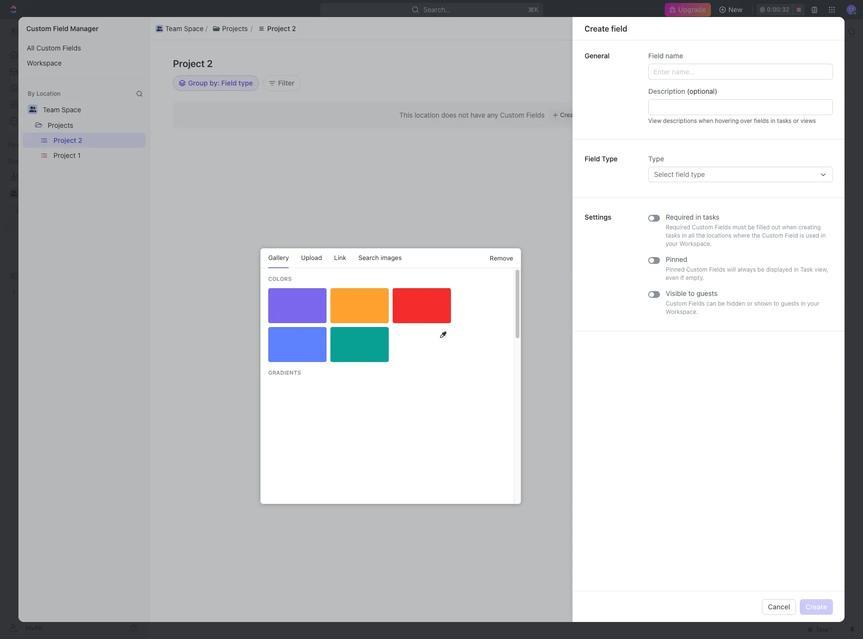 Task type: locate. For each thing, give the bounding box(es) containing it.
this location does not have any custom fields
[[399, 111, 545, 119]]

1 horizontal spatial projects button
[[208, 23, 253, 34]]

eloisefrancis23@gmail. com
[[607, 123, 742, 139]]

2 vertical spatial you
[[607, 217, 617, 224]]

inbox link
[[4, 64, 141, 79]]

3 mins from the top
[[764, 123, 777, 131]]

be right can
[[718, 300, 725, 307]]

field inside required in tasks required custom fields must be filled out when creating tasks in all the locations where the custom field is used in your workspace.
[[785, 232, 798, 239]]

list down ⌘k
[[154, 23, 827, 34]]

list down manager on the top of page
[[18, 40, 149, 70]]

search up hovering
[[709, 90, 732, 98]]

2 horizontal spatial be
[[758, 266, 765, 273]]

in down com
[[684, 162, 689, 170]]

list containing project 2
[[18, 133, 149, 163]]

create inside button
[[806, 602, 827, 611]]

project 2 button
[[253, 23, 301, 34], [49, 133, 145, 148]]

create for new
[[764, 59, 785, 68]]

1 horizontal spatial when
[[782, 224, 797, 231]]

2 vertical spatial be
[[718, 300, 725, 307]]

or inside visible to guests custom fields can be hidden or shown to guests in your workspace.
[[747, 300, 753, 307]]

0 horizontal spatial search
[[358, 254, 379, 261]]

project 2
[[267, 24, 296, 32], [268, 27, 297, 35], [169, 58, 226, 74], [173, 58, 213, 69], [53, 136, 82, 144]]

team space button down location
[[38, 102, 85, 117]]

1 vertical spatial do
[[735, 240, 743, 247]]

1 horizontal spatial do
[[735, 240, 743, 247]]

1 vertical spatial or
[[747, 300, 753, 307]]

field down created
[[648, 52, 664, 60]]

1 vertical spatial progress
[[691, 217, 715, 224]]

task sidebar navigation tab list
[[795, 59, 817, 116]]

0 vertical spatial project 2 button
[[253, 23, 301, 34]]

your inside visible to guests custom fields can be hidden or shown to guests in your workspace.
[[807, 300, 820, 307]]

1 vertical spatial required
[[666, 224, 690, 231]]

if
[[681, 274, 684, 281]]

/
[[206, 27, 208, 35], [252, 27, 254, 35], [175, 36, 177, 45]]

3 11 from the top
[[757, 240, 762, 247]]

1 vertical spatial you
[[607, 162, 617, 170]]

search...
[[424, 5, 451, 14]]

0 vertical spatial workspace.
[[680, 240, 712, 247]]

0 horizontal spatial tasks
[[666, 232, 680, 239]]

workspace button
[[22, 55, 145, 70]]

workspace. down visible
[[666, 308, 698, 315]]

2 you from the top
[[607, 162, 617, 170]]

pinned
[[666, 255, 687, 263], [666, 266, 685, 273]]

list
[[154, 23, 827, 34], [18, 40, 149, 70], [18, 133, 149, 163]]

5 mins from the top
[[764, 217, 777, 224]]

mins up the fields
[[764, 108, 777, 115]]

complete
[[683, 240, 712, 247]]

tasks left all
[[666, 232, 680, 239]]

create new field button
[[758, 56, 822, 71]]

11 mins
[[757, 162, 777, 170], [757, 217, 777, 224], [757, 240, 777, 247]]

board
[[181, 90, 200, 98]]

0 horizontal spatial projects link
[[145, 36, 171, 45]]

1 vertical spatial project 2 button
[[49, 133, 145, 148]]

in right the fields
[[771, 117, 776, 124]]

1 vertical spatial to do
[[725, 240, 743, 247]]

remove
[[490, 254, 513, 262]]

11 mins right must
[[757, 217, 777, 224]]

4 status from the top
[[644, 217, 661, 224]]

team space
[[165, 24, 204, 32], [163, 27, 202, 35], [43, 105, 81, 114], [23, 189, 62, 197]]

even
[[666, 274, 679, 281]]

custom inside visible to guests custom fields can be hidden or shown to guests in your workspace.
[[666, 300, 687, 307]]

list containing all custom fields
[[18, 40, 149, 70]]

0 horizontal spatial add
[[122, 403, 135, 411]]

progress up all
[[691, 217, 715, 224]]

1 vertical spatial pinned
[[666, 266, 685, 273]]

2 changed status from from the top
[[617, 162, 677, 170]]

0 horizontal spatial be
[[718, 300, 725, 307]]

12
[[756, 92, 762, 100], [756, 108, 762, 115], [756, 123, 762, 131]]

inbox
[[23, 67, 40, 75]]

None text field
[[648, 99, 833, 115]]

list link
[[216, 87, 230, 101]]

1 vertical spatial when
[[782, 224, 797, 231]]

be right always
[[758, 266, 765, 273]]

0 vertical spatial list
[[154, 23, 827, 34]]

field inside 'button'
[[802, 59, 816, 68]]

in right shown
[[801, 300, 806, 307]]

1 horizontal spatial team space button
[[154, 23, 206, 34]]

when right out
[[782, 224, 797, 231]]

existing
[[708, 59, 733, 68]]

1 horizontal spatial search
[[709, 90, 732, 98]]

not
[[458, 111, 469, 119]]

2 vertical spatial tasks
[[666, 232, 680, 239]]

add for add task
[[793, 62, 806, 70]]

required in tasks required custom fields must be filled out when creating tasks in all the locations where the custom field is used in your workspace.
[[666, 213, 826, 247]]

1 horizontal spatial project 2 button
[[253, 23, 301, 34]]

or left shown
[[747, 300, 753, 307]]

0 vertical spatial 12 mins
[[756, 92, 777, 100]]

images
[[381, 254, 402, 261]]

12 mins down search... text field
[[756, 92, 777, 100]]

0 horizontal spatial to do
[[697, 108, 715, 115]]

1 from from the top
[[662, 108, 675, 115]]

1 vertical spatial guests
[[781, 300, 799, 307]]

0 vertical spatial pinned
[[666, 255, 687, 263]]

upgrade link
[[665, 3, 711, 17]]

must
[[733, 224, 746, 231]]

2 vertical spatial 11 mins
[[757, 240, 777, 247]]

be for guests
[[718, 300, 725, 307]]

calendar link
[[246, 87, 277, 101]]

mins down the fields
[[764, 162, 777, 170]]

gallery
[[268, 254, 289, 261]]

1 in progress from the top
[[683, 162, 717, 170]]

mins down out
[[764, 240, 777, 247]]

table
[[295, 90, 312, 98]]

to do up eloisefrancis23@gmail.
[[697, 108, 715, 115]]

description (optional)
[[648, 87, 717, 95]]

0 vertical spatial task
[[808, 62, 822, 70]]

1 horizontal spatial be
[[748, 224, 755, 231]]

have
[[471, 111, 485, 119]]

cancel
[[768, 602, 790, 611]]

0 vertical spatial in progress
[[683, 162, 717, 170]]

1 horizontal spatial guests
[[781, 300, 799, 307]]

2 vertical spatial list
[[18, 133, 149, 163]]

over
[[740, 117, 752, 124]]

1 12 from the top
[[756, 92, 762, 100]]

add for add description
[[122, 403, 135, 411]]

11 left out
[[757, 217, 762, 224]]

1 vertical spatial task
[[800, 266, 813, 273]]

the down filled
[[752, 232, 761, 239]]

task left view,
[[800, 266, 813, 273]]

created
[[618, 92, 639, 100]]

create inside button
[[560, 111, 579, 119]]

12 down search... text field
[[756, 92, 762, 100]]

create new field
[[764, 59, 816, 68]]

11 down filled
[[757, 240, 762, 247]]

mins right over on the top of page
[[764, 123, 777, 131]]

in left all
[[682, 232, 687, 239]]

1 horizontal spatial add
[[693, 59, 706, 68]]

0 horizontal spatial do
[[707, 108, 715, 115]]

0 horizontal spatial team space button
[[38, 102, 85, 117]]

team space inside list
[[165, 24, 204, 32]]

tasks up locations
[[703, 213, 720, 221]]

2 from from the top
[[662, 147, 675, 154]]

1 vertical spatial list
[[18, 40, 149, 70]]

displayed
[[766, 266, 792, 273]]

0 vertical spatial be
[[748, 224, 755, 231]]

your
[[666, 240, 678, 247], [807, 300, 820, 307]]

project 1 button
[[49, 148, 145, 163]]

fields up workspace button
[[63, 44, 81, 52]]

2 status from the top
[[644, 147, 661, 154]]

team
[[165, 24, 182, 32], [163, 27, 180, 35], [43, 105, 60, 114], [23, 189, 40, 197]]

1 vertical spatial 11 mins
[[757, 217, 777, 224]]

0 vertical spatial 11 mins
[[757, 162, 777, 170]]

required
[[666, 213, 694, 221], [666, 224, 690, 231]]

field left type at top
[[585, 155, 600, 163]]

0 vertical spatial progress
[[691, 162, 715, 170]]

1 vertical spatial search
[[358, 254, 379, 261]]

1 vertical spatial 12 mins
[[756, 108, 777, 115]]

11 mins down the fields
[[757, 162, 777, 170]]

or for guests
[[747, 300, 753, 307]]

field inside button
[[735, 59, 749, 68]]

Search... text field
[[722, 79, 816, 87]]

8686faf0v
[[143, 275, 173, 282]]

0 vertical spatial or
[[793, 117, 799, 124]]

user group image for top team space 'button'
[[156, 26, 162, 31]]

views
[[801, 117, 816, 124]]

create inside 'button'
[[764, 59, 785, 68]]

team space button up the projects / project 2
[[154, 23, 206, 34]]

1 horizontal spatial team space link
[[151, 25, 204, 37]]

12 mins up the fields
[[756, 108, 777, 115]]

task sidebar content section
[[587, 53, 791, 615]]

1 vertical spatial in progress
[[683, 217, 717, 224]]

1 11 from the top
[[757, 162, 762, 170]]

team space tree
[[4, 169, 141, 300]]

nov
[[674, 37, 685, 44]]

calendar
[[248, 90, 277, 98]]

2 11 from the top
[[757, 217, 762, 224]]

0 vertical spatial search
[[709, 90, 732, 98]]

0 horizontal spatial or
[[747, 300, 753, 307]]

mins down search... text field
[[764, 92, 777, 100]]

1 horizontal spatial tasks
[[703, 213, 720, 221]]

2 vertical spatial 12 mins
[[756, 123, 777, 131]]

2 horizontal spatial add
[[793, 62, 806, 70]]

be inside visible to guests custom fields can be hidden or shown to guests in your workspace.
[[718, 300, 725, 307]]

3 status from the top
[[644, 162, 661, 170]]

your down view,
[[807, 300, 820, 307]]

on
[[665, 37, 672, 44]]

workspace. down all
[[680, 240, 712, 247]]

guests
[[697, 289, 718, 297], [781, 300, 799, 307]]

or left views in the right top of the page
[[793, 117, 799, 124]]

Enter name... text field
[[648, 64, 833, 80]]

user group image inside team space link
[[154, 29, 161, 34]]

2 horizontal spatial field
[[802, 59, 816, 68]]

create right cancel
[[806, 602, 827, 611]]

1 horizontal spatial to do
[[725, 240, 743, 247]]

hide button
[[501, 112, 521, 123]]

1 vertical spatial be
[[758, 266, 765, 273]]

11 mins down filled
[[757, 240, 777, 247]]

1 changed from the top
[[618, 108, 642, 115]]

the
[[696, 232, 705, 239], [752, 232, 761, 239]]

team space link
[[151, 25, 204, 37], [23, 186, 139, 201]]

fields left can
[[689, 300, 705, 307]]

all custom fields button
[[22, 40, 145, 55]]

new
[[728, 5, 743, 14]]

1 vertical spatial team space button
[[38, 102, 85, 117]]

0 horizontal spatial team space link
[[23, 186, 139, 201]]

2 vertical spatial 11
[[757, 240, 762, 247]]

list containing team space
[[154, 23, 827, 34]]

location
[[415, 111, 439, 119]]

invite
[[25, 623, 42, 632]]

do down the where
[[735, 240, 743, 247]]

1 vertical spatial 12
[[756, 108, 762, 115]]

task up activity
[[808, 62, 822, 70]]

fields up locations
[[715, 224, 731, 231]]

0 vertical spatial your
[[666, 240, 678, 247]]

progress down eloisefrancis23@gmail.
[[691, 162, 715, 170]]

guests right shown
[[781, 300, 799, 307]]

guests up can
[[697, 289, 718, 297]]

search left images
[[358, 254, 379, 261]]

1 horizontal spatial field
[[735, 59, 749, 68]]

in up complete
[[696, 213, 701, 221]]

0 horizontal spatial your
[[666, 240, 678, 247]]

created
[[642, 37, 664, 44]]

in progress up all
[[683, 217, 717, 224]]

in inside visible to guests custom fields can be hidden or shown to guests in your workspace.
[[801, 300, 806, 307]]

12 up the fields
[[756, 108, 762, 115]]

2 horizontal spatial /
[[252, 27, 254, 35]]

3 from from the top
[[662, 162, 675, 170]]

do
[[707, 108, 715, 115], [735, 240, 743, 247]]

create up general
[[585, 24, 609, 33]]

sidebar navigation
[[0, 19, 145, 639]]

1 horizontal spatial your
[[807, 300, 820, 307]]

team inside list
[[165, 24, 182, 32]]

0 horizontal spatial projects button
[[43, 117, 78, 133]]

1 vertical spatial 11
[[757, 217, 762, 224]]

1 vertical spatial your
[[807, 300, 820, 307]]

in progress down eloisefrancis23@gmail.
[[683, 162, 717, 170]]

to do down the where
[[725, 240, 743, 247]]

0 horizontal spatial field
[[611, 24, 627, 33]]

task inside 'add task' button
[[808, 62, 822, 70]]

shown
[[754, 300, 772, 307]]

2 12 from the top
[[756, 108, 762, 115]]

0 vertical spatial to do
[[697, 108, 715, 115]]

1 vertical spatial team space link
[[23, 186, 139, 201]]

task
[[808, 62, 822, 70], [800, 266, 813, 273]]

create left new
[[764, 59, 785, 68]]

3 changed from the top
[[618, 162, 642, 170]]

1 horizontal spatial or
[[793, 117, 799, 124]]

created on nov 17
[[642, 37, 692, 44]]

send button
[[752, 589, 781, 605]]

3 you from the top
[[607, 217, 617, 224]]

be
[[748, 224, 755, 231], [758, 266, 765, 273], [718, 300, 725, 307]]

be inside required in tasks required custom fields must be filled out when creating tasks in all the locations where the custom field is used in your workspace.
[[748, 224, 755, 231]]

0 vertical spatial guests
[[697, 289, 718, 297]]

in
[[771, 117, 776, 124], [684, 162, 689, 170], [696, 213, 701, 221], [684, 217, 689, 224], [682, 232, 687, 239], [821, 232, 826, 239], [794, 266, 799, 273], [801, 300, 806, 307]]

fields right hide
[[526, 111, 545, 119]]

to
[[684, 108, 691, 115], [699, 108, 705, 115], [717, 162, 722, 170], [717, 217, 722, 224], [712, 240, 720, 247], [727, 240, 734, 247], [688, 289, 695, 297], [774, 300, 779, 307]]

added watcher:
[[629, 123, 675, 131]]

be inside 'pinned pinned custom fields will always be displayed in task view, even if empty.'
[[758, 266, 765, 273]]

field left is
[[785, 232, 798, 239]]

empty.
[[686, 274, 704, 281]]

progress
[[691, 162, 715, 170], [691, 217, 715, 224]]

your left complete
[[666, 240, 678, 247]]

2 progress from the top
[[691, 217, 715, 224]]

custom
[[26, 24, 51, 33], [36, 44, 61, 52], [500, 111, 524, 119], [692, 224, 713, 231], [762, 232, 783, 239], [686, 266, 708, 273], [666, 300, 687, 307]]

1 vertical spatial workspace.
[[666, 308, 698, 315]]

0 vertical spatial tasks
[[777, 117, 792, 124]]

2 required from the top
[[666, 224, 690, 231]]

1 status from the top
[[644, 108, 661, 115]]

mins right must
[[764, 217, 777, 224]]

0 vertical spatial projects button
[[208, 23, 253, 34]]

to do for 11
[[725, 240, 743, 247]]

fields
[[63, 44, 81, 52], [526, 111, 545, 119], [715, 224, 731, 231], [709, 266, 725, 273], [689, 300, 705, 307]]

1 12 mins from the top
[[756, 92, 777, 100]]

share button
[[696, 33, 727, 49]]

home
[[23, 51, 42, 59]]

2 vertical spatial 12
[[756, 123, 762, 131]]

search for search images
[[358, 254, 379, 261]]

create for one
[[560, 111, 579, 119]]

in right the displayed
[[794, 266, 799, 273]]

custom field manager
[[26, 24, 98, 33]]

2 12 mins from the top
[[756, 108, 777, 115]]

1 vertical spatial projects button
[[43, 117, 78, 133]]

0 vertical spatial 11
[[757, 162, 762, 170]]

tasks right the fields
[[777, 117, 792, 124]]

or for when
[[793, 117, 799, 124]]

do up eloisefrancis23@gmail.
[[707, 108, 715, 115]]

4 mins from the top
[[764, 162, 777, 170]]

2 horizontal spatial tasks
[[777, 117, 792, 124]]

create left one
[[560, 111, 579, 119]]

when left hovering
[[699, 117, 713, 124]]

search for search
[[709, 90, 732, 98]]

0 vertical spatial you
[[607, 147, 617, 154]]

1 horizontal spatial /
[[206, 27, 208, 35]]

0 vertical spatial do
[[707, 108, 715, 115]]

1 horizontal spatial projects link
[[210, 25, 250, 37]]

upgrade
[[678, 5, 706, 14]]

fields left will
[[709, 266, 725, 273]]

be left filled
[[748, 224, 755, 231]]

list down dashboards link
[[18, 133, 149, 163]]

user group image
[[156, 26, 162, 31], [154, 29, 161, 34], [10, 191, 17, 196]]

11 down the fields
[[757, 162, 762, 170]]

locations
[[707, 232, 732, 239]]

0 horizontal spatial project 2 link
[[181, 36, 209, 45]]

12 right over on the top of page
[[756, 123, 762, 131]]

Search tasks... text field
[[742, 110, 839, 125]]

mins
[[764, 92, 777, 100], [764, 108, 777, 115], [764, 123, 777, 131], [764, 162, 777, 170], [764, 217, 777, 224], [764, 240, 777, 247]]

hovering
[[715, 117, 739, 124]]

the up complete
[[696, 232, 705, 239]]

0 horizontal spatial the
[[696, 232, 705, 239]]

fields
[[754, 117, 769, 124]]

0 vertical spatial 12
[[756, 92, 762, 100]]

user group image inside team space 'button'
[[156, 26, 162, 31]]

12 mins right over on the top of page
[[756, 123, 777, 131]]

in inside 'pinned pinned custom fields will always be displayed in task view, even if empty.'
[[794, 266, 799, 273]]

0 vertical spatial required
[[666, 213, 694, 221]]

1 horizontal spatial the
[[752, 232, 761, 239]]

when inside required in tasks required custom fields must be filled out when creating tasks in all the locations where the custom field is used in your workspace.
[[782, 224, 797, 231]]

search inside "search" button
[[709, 90, 732, 98]]



Task type: describe. For each thing, give the bounding box(es) containing it.
2 changed from the top
[[618, 147, 642, 154]]

2 in progress from the top
[[683, 217, 717, 224]]

out
[[772, 224, 781, 231]]

4 from from the top
[[662, 217, 675, 224]]

by location
[[28, 90, 61, 97]]

fields inside 'pinned pinned custom fields will always be displayed in task view, even if empty.'
[[709, 266, 725, 273]]

3 changed status from from the top
[[617, 217, 677, 224]]

where
[[733, 232, 750, 239]]

is
[[800, 232, 804, 239]]

all custom fields
[[27, 44, 81, 52]]

create button
[[800, 599, 833, 615]]

hide
[[504, 114, 517, 121]]

subtasks
[[146, 438, 179, 447]]

new button
[[715, 2, 749, 17]]

your inside required in tasks required custom fields must be filled out when creating tasks in all the locations where the custom field is used in your workspace.
[[666, 240, 678, 247]]

team inside tree
[[23, 189, 40, 197]]

can
[[707, 300, 716, 307]]

share
[[702, 36, 721, 45]]

0 horizontal spatial /
[[175, 36, 177, 45]]

add existing field button
[[687, 56, 754, 71]]

attachments button
[[103, 463, 521, 487]]

field up all custom fields
[[53, 24, 68, 33]]

1 required from the top
[[666, 213, 694, 221]]

gradients link
[[268, 369, 301, 376]]

12 for task
[[756, 92, 762, 100]]

search button
[[697, 87, 734, 101]]

all
[[688, 232, 695, 239]]

com
[[607, 123, 742, 139]]

0 horizontal spatial guests
[[697, 289, 718, 297]]

create one button
[[549, 109, 595, 121]]

be for custom
[[758, 266, 765, 273]]

visible to guests custom fields can be hidden or shown to guests in your workspace.
[[666, 289, 820, 315]]

fields inside button
[[63, 44, 81, 52]]

12 for from
[[756, 108, 762, 115]]

field for add existing field
[[735, 59, 749, 68]]

assignees button
[[393, 112, 438, 123]]

power
[[648, 256, 665, 263]]

team space link inside tree
[[23, 186, 139, 201]]

spaces
[[8, 157, 28, 165]]

attachments
[[103, 470, 156, 480]]

0 horizontal spatial when
[[699, 117, 713, 124]]

do for 11 mins
[[735, 240, 743, 247]]

0 vertical spatial team space link
[[151, 25, 204, 37]]

5 changed from the top
[[618, 240, 642, 247]]

6 mins from the top
[[764, 240, 777, 247]]

task inside 'pinned pinned custom fields will always be displayed in task view, even if empty.'
[[800, 266, 813, 273]]

this
[[641, 92, 651, 100]]

1 progress from the top
[[691, 162, 715, 170]]

user group image inside team space tree
[[10, 191, 17, 196]]

name
[[666, 52, 683, 60]]

space inside list
[[184, 24, 204, 32]]

add existing field
[[693, 59, 749, 68]]

1 changed status from from the top
[[617, 108, 677, 115]]

1 the from the left
[[696, 232, 705, 239]]

3 12 from the top
[[756, 123, 762, 131]]

1 you from the top
[[607, 147, 617, 154]]

4 changed from the top
[[618, 217, 642, 224]]

eloisefrancis23@gmail.
[[675, 123, 742, 131]]

this
[[399, 111, 413, 119]]

12 mins for task
[[756, 92, 777, 100]]

type
[[602, 155, 618, 163]]

link
[[334, 254, 346, 261]]

docs link
[[4, 80, 141, 96]]

1 pinned from the top
[[666, 255, 687, 263]]

add task
[[793, 62, 822, 70]]

team space inside tree
[[23, 189, 62, 197]]

custom inside button
[[36, 44, 61, 52]]

workspace. inside required in tasks required custom fields must be filled out when creating tasks in all the locations where the custom field is used in your workspace.
[[680, 240, 712, 247]]

1
[[78, 151, 81, 159]]

to do for 12
[[697, 108, 715, 115]]

17
[[686, 37, 692, 44]]

in right the used
[[821, 232, 826, 239]]

1 mins from the top
[[764, 92, 777, 100]]

1 11 mins from the top
[[757, 162, 777, 170]]

one
[[581, 111, 591, 119]]

add for add existing field
[[693, 59, 706, 68]]

workspace. inside visible to guests custom fields can be hidden or shown to guests in your workspace.
[[666, 308, 698, 315]]

8686faf0v button
[[139, 273, 177, 285]]

create field
[[585, 24, 627, 33]]

general
[[585, 52, 610, 60]]

by
[[28, 90, 35, 97]]

1 horizontal spatial project 2 link
[[256, 25, 299, 37]]

settings
[[585, 213, 611, 221]]

any
[[487, 111, 498, 119]]

created this task
[[617, 92, 664, 100]]

12 mins for from
[[756, 108, 777, 115]]

2 mins from the top
[[764, 108, 777, 115]]

dashboards link
[[4, 97, 141, 112]]

add task button
[[787, 59, 828, 74]]

description
[[648, 87, 685, 95]]

task
[[653, 92, 664, 100]]

creating
[[798, 224, 821, 231]]

custom inside 'pinned pinned custom fields will always be displayed in task view, even if empty.'
[[686, 266, 708, 273]]

0 vertical spatial team space button
[[154, 23, 206, 34]]

manager
[[70, 24, 98, 33]]

track time
[[426, 325, 461, 334]]

create one
[[560, 111, 591, 119]]

table link
[[293, 87, 312, 101]]

search images
[[358, 254, 402, 261]]

description
[[137, 403, 172, 411]]

0:00:32 button
[[757, 4, 805, 16]]

fields inside required in tasks required custom fields must be filled out when creating tasks in all the locations where the custom field is used in your workspace.
[[715, 224, 731, 231]]

all
[[27, 44, 35, 52]]

space inside tree
[[42, 189, 62, 197]]

2 the from the left
[[752, 232, 761, 239]]

upload
[[301, 254, 322, 261]]

2 pinned from the top
[[666, 266, 685, 273]]

add description button
[[107, 400, 518, 415]]

activity
[[796, 76, 815, 82]]

does
[[441, 111, 457, 119]]

location
[[36, 90, 61, 97]]

assignees
[[405, 114, 434, 121]]

0 horizontal spatial project 2 button
[[49, 133, 145, 148]]

project 1
[[53, 151, 81, 159]]

3 11 mins from the top
[[757, 240, 777, 247]]

2 11 mins from the top
[[757, 217, 777, 224]]

home link
[[4, 47, 141, 63]]

do for 12 mins
[[707, 108, 715, 115]]

track
[[426, 325, 443, 334]]

4 changed status from from the top
[[617, 240, 677, 247]]

view
[[648, 117, 662, 124]]

5 from from the top
[[662, 240, 675, 247]]

field type
[[585, 155, 618, 163]]

field name
[[648, 52, 683, 60]]

send
[[758, 592, 775, 601]]

5 status from the top
[[644, 240, 661, 247]]

user group image for the top team space link
[[154, 29, 161, 34]]

field for create new field
[[802, 59, 816, 68]]

in up all
[[684, 217, 689, 224]]

(optional)
[[687, 87, 717, 95]]

used
[[806, 232, 819, 239]]

1 vertical spatial tasks
[[703, 213, 720, 221]]

Edit task name text field
[[103, 293, 521, 312]]

workspace
[[27, 59, 62, 67]]

create for field
[[585, 24, 609, 33]]

3 12 mins from the top
[[756, 123, 777, 131]]

projects / project 2
[[145, 36, 209, 45]]

visible
[[666, 289, 687, 297]]

fields inside visible to guests custom fields can be hidden or shown to guests in your workspace.
[[689, 300, 705, 307]]



Task type: vqa. For each thing, say whether or not it's contained in the screenshot.
1st changed status from from the bottom
yes



